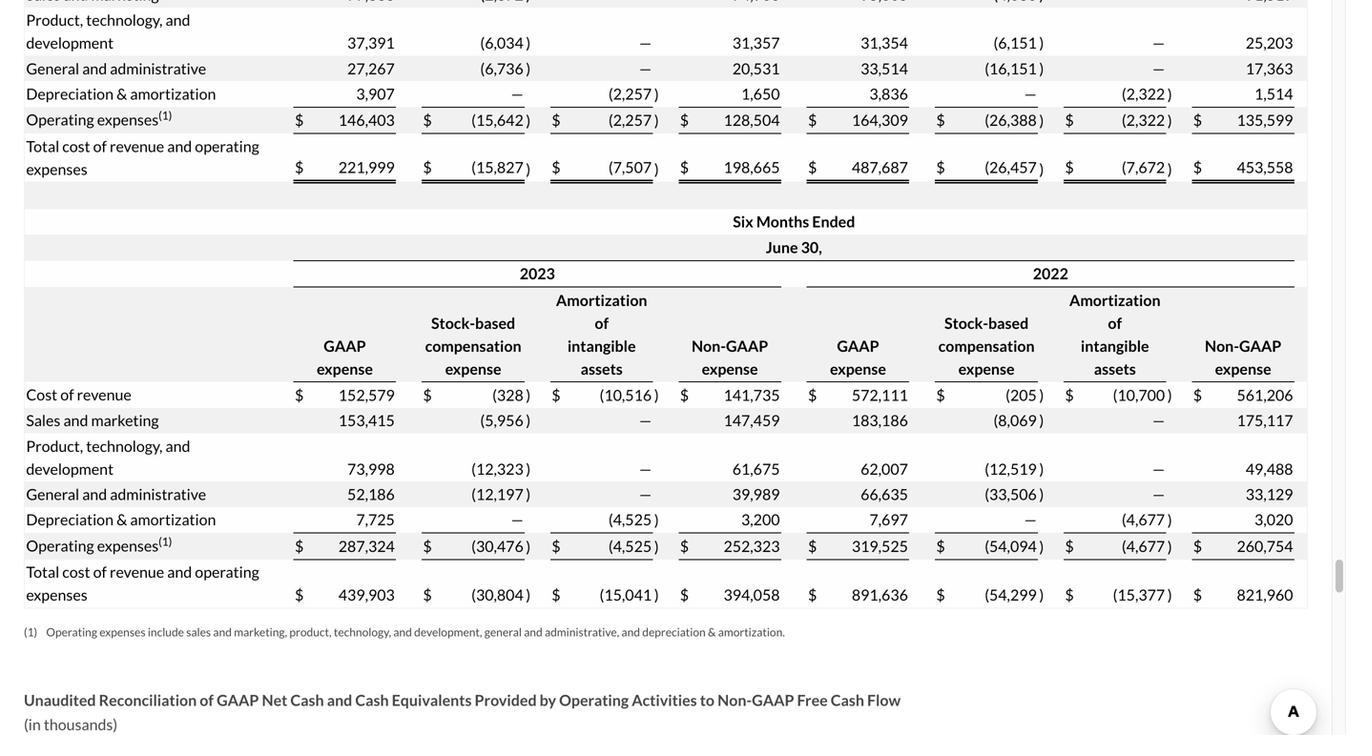 Task type: locate. For each thing, give the bounding box(es) containing it.
2 amortization from the top
[[130, 511, 216, 529]]

1 amortization from the top
[[130, 84, 216, 103]]

2 vertical spatial &
[[708, 626, 716, 639]]

$ right 891,636
[[937, 586, 946, 605]]

1 vertical spatial total cost of revenue and operating expenses
[[26, 563, 259, 605]]

free
[[797, 692, 828, 710]]

technology, for )
[[86, 11, 163, 29]]

0 vertical spatial general
[[26, 59, 79, 78]]

(54,094 )
[[985, 537, 1044, 556]]

0 vertical spatial &
[[117, 84, 127, 103]]

39,989
[[733, 485, 780, 504]]

(1)    operating expenses include sales and marketing, product, technology, and development, general and administrative, and depreciation & amortization.
[[24, 626, 785, 639]]

0 vertical spatial (2,257 )
[[609, 84, 659, 104]]

0 horizontal spatial based
[[475, 314, 516, 332]]

1 vertical spatial 1)
[[162, 535, 172, 549]]

gaap up 561,206
[[1240, 337, 1282, 355]]

amortization of intangible assets up (10,516
[[556, 291, 648, 378]]

1 vertical spatial (2,257
[[609, 111, 652, 130]]

1)
[[162, 109, 172, 122], [162, 535, 172, 549]]

) inside (15,642 )
[[526, 111, 531, 130]]

0 vertical spatial product,
[[26, 11, 83, 29]]

based up (205
[[989, 314, 1029, 332]]

expense up '572,111'
[[830, 360, 887, 378]]

0 horizontal spatial assets
[[581, 360, 623, 378]]

1 compensation from the left
[[425, 337, 522, 355]]

intangible up '(10,700' on the right bottom of page
[[1081, 337, 1150, 355]]

1 vertical spatial (2,257 )
[[609, 111, 659, 130]]

0 vertical spatial administrative
[[110, 59, 206, 78]]

1 vertical spatial development
[[26, 460, 114, 479]]

2 revenue from the top
[[110, 563, 164, 582]]

0 vertical spatial revenue
[[110, 137, 164, 155]]

2023
[[520, 264, 555, 283]]

17,363
[[1246, 59, 1294, 78]]

0 horizontal spatial non-gaap expense
[[692, 337, 769, 378]]

depreciation
[[26, 84, 114, 103], [26, 511, 114, 529]]

0 vertical spatial amortization
[[130, 84, 216, 103]]

$ right (7,507 )
[[680, 158, 689, 176]]

0 horizontal spatial compensation
[[425, 337, 522, 355]]

net
[[262, 692, 288, 710]]

depreciation & amortization for 3,907
[[26, 84, 216, 103]]

1 horizontal spatial based
[[989, 314, 1029, 332]]

1 stock- from the left
[[431, 314, 475, 332]]

2 1) from the top
[[162, 535, 172, 549]]

2 amortization of intangible assets from the left
[[1070, 291, 1161, 378]]

2 operating expenses ( 1) from the top
[[26, 535, 172, 555]]

1 vertical spatial operating
[[26, 537, 94, 555]]

gaap expense
[[317, 337, 373, 378], [830, 337, 887, 378]]

operating for 439,903
[[195, 563, 259, 582]]

1 ( from the top
[[159, 109, 162, 122]]

$ up the administrative,
[[552, 586, 561, 605]]

0 vertical spatial (4,677
[[1122, 511, 1166, 529]]

cash left equivalents
[[355, 692, 389, 710]]

depreciation & amortization
[[26, 84, 216, 103], [26, 511, 216, 529]]

0 vertical spatial depreciation & amortization
[[26, 84, 216, 103]]

gaap expense up the 152,579
[[317, 337, 373, 378]]

453,558
[[1237, 158, 1294, 176]]

gaap left free
[[752, 692, 795, 710]]

2 vertical spatial technology,
[[334, 626, 391, 639]]

$ right '(328 )'
[[552, 386, 561, 405]]

0 vertical spatial product, technology, and development
[[26, 11, 190, 52]]

1 horizontal spatial stock-
[[945, 314, 989, 332]]

based
[[475, 314, 516, 332], [989, 314, 1029, 332]]

2 operating from the top
[[195, 563, 259, 582]]

0 horizontal spatial intangible
[[568, 337, 636, 355]]

assets up (10,516
[[581, 360, 623, 378]]

$ right "128,504"
[[808, 111, 817, 130]]

total cost of revenue and operating expenses
[[26, 137, 259, 178], [26, 563, 259, 605]]

—
[[639, 34, 652, 52], [1153, 34, 1166, 52], [639, 59, 652, 78], [1153, 59, 1166, 78], [511, 84, 524, 103], [1025, 84, 1037, 103], [639, 412, 652, 430], [1153, 412, 1166, 430], [639, 460, 652, 479], [1153, 460, 1166, 479], [639, 485, 652, 504], [1153, 485, 1166, 504], [511, 511, 524, 529], [1025, 511, 1037, 529]]

1 vertical spatial cost
[[62, 563, 90, 582]]

include
[[148, 626, 184, 639]]

$
[[295, 111, 304, 130], [423, 111, 432, 130], [552, 111, 561, 130], [680, 111, 689, 130], [808, 111, 817, 130], [937, 111, 946, 130], [1065, 111, 1074, 130], [1194, 111, 1203, 130], [295, 158, 304, 176], [423, 158, 432, 176], [552, 158, 561, 176], [680, 158, 689, 176], [808, 158, 817, 176], [937, 158, 946, 176], [1065, 158, 1074, 176], [1194, 158, 1203, 176], [295, 386, 304, 405], [423, 386, 432, 405], [552, 386, 561, 405], [680, 386, 689, 405], [808, 386, 817, 405], [937, 386, 946, 405], [1065, 386, 1074, 405], [1194, 386, 1203, 405], [295, 537, 304, 556], [423, 537, 432, 556], [552, 537, 561, 556], [680, 537, 689, 556], [808, 537, 817, 556], [937, 537, 946, 556], [1065, 537, 1074, 556], [1194, 537, 1203, 556], [295, 586, 304, 605], [423, 586, 432, 605], [552, 586, 561, 605], [680, 586, 689, 605], [808, 586, 817, 605], [937, 586, 946, 605], [1065, 586, 1074, 605], [1194, 586, 1203, 605]]

152,579
[[339, 386, 395, 405]]

$ right the 152,579
[[423, 386, 432, 405]]

compensation up (328
[[425, 337, 522, 355]]

1 vertical spatial &
[[117, 511, 127, 529]]

1 intangible from the left
[[568, 337, 636, 355]]

1 horizontal spatial assets
[[1094, 360, 1137, 378]]

1 vertical spatial (4,677
[[1122, 537, 1166, 556]]

572,111
[[852, 386, 909, 405]]

2 product, technology, and development from the top
[[26, 437, 190, 479]]

0 vertical spatial technology,
[[86, 11, 163, 29]]

2 (4,677 ) from the top
[[1122, 537, 1173, 556]]

0 horizontal spatial gaap expense
[[317, 337, 373, 378]]

1 vertical spatial depreciation
[[26, 511, 114, 529]]

stock-based compensation expense up (328
[[425, 314, 522, 378]]

1 depreciation & amortization from the top
[[26, 84, 216, 103]]

1 product, technology, and development from the top
[[26, 11, 190, 52]]

147,459
[[724, 412, 780, 430]]

20,531
[[733, 59, 780, 78]]

0 vertical spatial (4,525
[[609, 511, 652, 529]]

$ left 135,599
[[1194, 111, 1203, 130]]

1 stock-based compensation expense from the left
[[425, 314, 522, 378]]

2 (4,525 from the top
[[609, 537, 652, 556]]

1 1) from the top
[[162, 109, 172, 122]]

(4,677
[[1122, 511, 1166, 529], [1122, 537, 1166, 556]]

1 vertical spatial amortization
[[130, 511, 216, 529]]

0 horizontal spatial amortization
[[556, 291, 648, 310]]

(5,956 )
[[480, 412, 531, 430]]

3,836
[[870, 84, 909, 103]]

1 operating expenses ( 1) from the top
[[26, 109, 172, 129]]

$ right (15,827 )
[[552, 158, 561, 176]]

compensation up (205
[[939, 337, 1035, 355]]

2 development from the top
[[26, 460, 114, 479]]

2 total cost of revenue and operating expenses from the top
[[26, 563, 259, 605]]

1 horizontal spatial amortization of intangible assets
[[1070, 291, 1161, 378]]

1 (2,257 from the top
[[609, 84, 652, 103]]

$ left 146,403 at left top
[[295, 111, 304, 130]]

total cost of revenue and operating expenses for 439,903
[[26, 563, 259, 605]]

six
[[733, 213, 754, 231]]

2 product, from the top
[[26, 437, 83, 456]]

2 (2,257 ) from the top
[[609, 111, 659, 130]]

1 horizontal spatial intangible
[[1081, 337, 1150, 355]]

) inside (30,476 )
[[526, 538, 531, 556]]

amortization of intangible assets up '(10,700' on the right bottom of page
[[1070, 291, 1161, 378]]

expense up (328
[[445, 360, 502, 378]]

$ left "128,504"
[[680, 111, 689, 130]]

amortization.
[[718, 626, 785, 639]]

$ right (10,516 ) on the left of the page
[[680, 386, 689, 405]]

unaudited reconciliation of gaap net cash and cash equivalents provided by operating activities to non-gaap free cash flow (in thousands)
[[24, 692, 901, 735]]

(16,151 )
[[985, 59, 1044, 78]]

non-gaap expense up 561,206
[[1205, 337, 1282, 378]]

2 (4,525 ) from the top
[[609, 537, 659, 556]]

$ right (54,299 )
[[1065, 586, 1074, 605]]

439,903
[[339, 586, 395, 605]]

0 vertical spatial total
[[26, 137, 59, 155]]

depreciation for 3,907
[[26, 84, 114, 103]]

(205
[[1006, 386, 1037, 405]]

stock-based compensation expense
[[425, 314, 522, 378], [939, 314, 1035, 378]]

1 vertical spatial (4,677 )
[[1122, 537, 1173, 556]]

0 vertical spatial (
[[159, 109, 162, 122]]

revenue for 439,903
[[110, 563, 164, 582]]

1 vertical spatial (2,322
[[1122, 111, 1166, 130]]

$ right (30,476 )
[[552, 537, 561, 556]]

2 (2,257 from the top
[[609, 111, 652, 130]]

$ up depreciation
[[680, 586, 689, 605]]

activities
[[632, 692, 697, 710]]

expense
[[317, 360, 373, 378], [445, 360, 502, 378], [702, 360, 758, 378], [830, 360, 887, 378], [959, 360, 1015, 378], [1216, 360, 1272, 378]]

1 vertical spatial (2,322 )
[[1122, 111, 1173, 130]]

( for 146,403
[[159, 109, 162, 122]]

$ left the 152,579
[[295, 386, 304, 405]]

1 non-gaap expense from the left
[[692, 337, 769, 378]]

0 vertical spatial development
[[26, 34, 114, 52]]

expense up 561,206
[[1216, 360, 1272, 378]]

gaap left net
[[217, 692, 259, 710]]

2 general from the top
[[26, 485, 79, 504]]

2 vertical spatial operating
[[559, 692, 629, 710]]

(2,322
[[1122, 84, 1166, 103], [1122, 111, 1166, 130]]

$ up "six months ended"
[[808, 158, 817, 176]]

1 horizontal spatial cash
[[355, 692, 389, 710]]

expense up (205
[[959, 360, 1015, 378]]

expense up '141,735'
[[702, 360, 758, 378]]

,
[[819, 238, 823, 257]]

1 vertical spatial product, technology, and development
[[26, 437, 190, 479]]

1 vertical spatial revenue
[[110, 563, 164, 582]]

1 (2,322 ) from the top
[[1122, 84, 1173, 104]]

$ up development,
[[423, 586, 432, 605]]

& for 7,725
[[117, 511, 127, 529]]

2 total from the top
[[26, 563, 59, 582]]

0 vertical spatial operating
[[26, 110, 94, 129]]

0 horizontal spatial cash
[[291, 692, 324, 710]]

$ right "(26,388 )"
[[1065, 111, 1074, 130]]

(6,736
[[480, 59, 524, 78]]

394,058
[[724, 586, 780, 605]]

2 horizontal spatial cash
[[831, 692, 865, 710]]

1 general from the top
[[26, 59, 79, 78]]

1 horizontal spatial amortization
[[1070, 291, 1161, 310]]

$ right (15,377 ) on the right bottom of the page
[[1194, 586, 1203, 605]]

0 vertical spatial (2,257
[[609, 84, 652, 103]]

$ right 487,687
[[937, 158, 946, 176]]

1 total from the top
[[26, 137, 59, 155]]

june
[[766, 238, 798, 257]]

of inside unaudited reconciliation of gaap net cash and cash equivalents provided by operating activities to non-gaap free cash flow (in thousands)
[[200, 692, 214, 710]]

(2,322 )
[[1122, 84, 1173, 104], [1122, 111, 1173, 130]]

0 vertical spatial depreciation
[[26, 84, 114, 103]]

$ right 287,324
[[423, 537, 432, 556]]

1 vertical spatial general
[[26, 485, 79, 504]]

1 vertical spatial (
[[159, 535, 162, 549]]

0 horizontal spatial stock-based compensation expense
[[425, 314, 522, 378]]

) inside (54,094 )
[[1040, 538, 1044, 556]]

1 cost from the top
[[62, 137, 90, 155]]

260,754
[[1237, 537, 1294, 556]]

(7,672
[[1122, 158, 1166, 176]]

1 vertical spatial total
[[26, 563, 59, 582]]

revenue
[[110, 137, 164, 155], [110, 563, 164, 582]]

$ right 319,525
[[937, 537, 946, 556]]

1 vertical spatial product,
[[26, 437, 83, 456]]

1 product, from the top
[[26, 11, 83, 29]]

technology,
[[86, 11, 163, 29], [86, 437, 163, 456], [334, 626, 391, 639]]

1 (4,525 ) from the top
[[609, 511, 659, 530]]

cash right free
[[831, 692, 865, 710]]

1 general and administrative from the top
[[26, 59, 206, 78]]

(10,700 )
[[1113, 386, 1173, 405]]

0 vertical spatial general and administrative
[[26, 59, 206, 78]]

non- inside unaudited reconciliation of gaap net cash and cash equivalents provided by operating activities to non-gaap free cash flow (in thousands)
[[718, 692, 752, 710]]

non- up 561,206
[[1205, 337, 1240, 355]]

252,323
[[724, 537, 780, 556]]

2 cash from the left
[[355, 692, 389, 710]]

2 depreciation from the top
[[26, 511, 114, 529]]

amortization
[[556, 291, 648, 310], [1070, 291, 1161, 310]]

0 vertical spatial cost
[[62, 137, 90, 155]]

0 vertical spatial total cost of revenue and operating expenses
[[26, 137, 259, 178]]

0 vertical spatial (4,525 )
[[609, 511, 659, 530]]

(16,151
[[985, 59, 1037, 78]]

development
[[26, 34, 114, 52], [26, 460, 114, 479]]

(2,257 )
[[609, 84, 659, 104], [609, 111, 659, 130]]

1 vertical spatial operating
[[195, 563, 259, 582]]

operating expenses ( 1) for 146,403
[[26, 109, 172, 129]]

1 vertical spatial (4,525
[[609, 537, 652, 556]]

1 vertical spatial administrative
[[110, 485, 206, 504]]

1 vertical spatial (4,525 )
[[609, 537, 659, 556]]

$ right (54,094 )
[[1065, 537, 1074, 556]]

0 vertical spatial operating expenses ( 1)
[[26, 109, 172, 129]]

2 assets from the left
[[1094, 360, 1137, 378]]

product, for 73,998
[[26, 437, 83, 456]]

(26,457 )
[[985, 158, 1044, 178]]

2 general and administrative from the top
[[26, 485, 206, 504]]

1 vertical spatial depreciation & amortization
[[26, 511, 216, 529]]

1 vertical spatial general and administrative
[[26, 485, 206, 504]]

product, technology, and development
[[26, 11, 190, 52], [26, 437, 190, 479]]

equivalents
[[392, 692, 472, 710]]

depreciation for 7,725
[[26, 511, 114, 529]]

4 expense from the left
[[830, 360, 887, 378]]

1 vertical spatial operating expenses ( 1)
[[26, 535, 172, 555]]

reconciliation
[[99, 692, 197, 710]]

(328 )
[[493, 386, 531, 405]]

non-gaap expense up '141,735'
[[692, 337, 769, 378]]

expense up the 152,579
[[317, 360, 373, 378]]

ended
[[813, 213, 856, 231]]

1 operating from the top
[[195, 137, 259, 155]]

cash right net
[[291, 692, 324, 710]]

gaap
[[324, 337, 366, 355], [726, 337, 769, 355], [837, 337, 880, 355], [1240, 337, 1282, 355], [217, 692, 259, 710], [752, 692, 795, 710]]

(12,323
[[472, 460, 524, 479]]

(6,034 )
[[480, 34, 531, 52]]

gaap expense up '572,111'
[[830, 337, 887, 378]]

0 vertical spatial operating
[[195, 137, 259, 155]]

1 administrative from the top
[[110, 59, 206, 78]]

1 revenue from the top
[[110, 137, 164, 155]]

0 horizontal spatial stock-
[[431, 314, 475, 332]]

(4,525 )
[[609, 511, 659, 530], [609, 537, 659, 556]]

) inside "(26,388 )"
[[1040, 111, 1044, 130]]

(6,736 )
[[480, 59, 531, 78]]

assets up '(10,700' on the right bottom of page
[[1094, 360, 1137, 378]]

0 vertical spatial (2,322
[[1122, 84, 1166, 103]]

operating for $
[[195, 137, 259, 155]]

and
[[166, 11, 190, 29], [82, 59, 107, 78], [167, 137, 192, 155], [63, 412, 88, 430], [166, 437, 190, 456], [82, 485, 107, 504], [167, 563, 192, 582], [213, 626, 232, 639], [394, 626, 412, 639], [524, 626, 543, 639], [622, 626, 640, 639], [327, 692, 352, 710]]

0 horizontal spatial amortization of intangible assets
[[556, 291, 648, 378]]

2 expense from the left
[[445, 360, 502, 378]]

1 horizontal spatial non-gaap expense
[[1205, 337, 1282, 378]]

2 ( from the top
[[159, 535, 162, 549]]

1 total cost of revenue and operating expenses from the top
[[26, 137, 259, 178]]

0 vertical spatial (2,322 )
[[1122, 84, 1173, 104]]

general for 27,267
[[26, 59, 79, 78]]

( for 287,324
[[159, 535, 162, 549]]

1 amortization from the left
[[556, 291, 648, 310]]

product, technology, and development for 73,998
[[26, 437, 190, 479]]

revenue for $
[[110, 137, 164, 155]]

based up (328
[[475, 314, 516, 332]]

intangible up (10,516
[[568, 337, 636, 355]]

stock-based compensation expense up (205
[[939, 314, 1035, 378]]

$ up product,
[[295, 586, 304, 605]]

1 (2,322 from the top
[[1122, 84, 1166, 103]]

(54,299 )
[[985, 586, 1044, 605]]

1 gaap expense from the left
[[317, 337, 373, 378]]

operating
[[26, 110, 94, 129], [26, 537, 94, 555], [559, 692, 629, 710]]

non-gaap expense
[[692, 337, 769, 378], [1205, 337, 1282, 378]]

1 vertical spatial technology,
[[86, 437, 163, 456]]

product,
[[26, 11, 83, 29], [26, 437, 83, 456]]

(10,516
[[600, 386, 652, 405]]

cost for 439,903
[[62, 563, 90, 582]]

2 cost from the top
[[62, 563, 90, 582]]

1 horizontal spatial stock-based compensation expense
[[939, 314, 1035, 378]]

0 vertical spatial 1)
[[162, 109, 172, 122]]

cost of revenue
[[26, 386, 131, 404]]

2 depreciation & amortization from the top
[[26, 511, 216, 529]]

)
[[526, 34, 531, 52], [1040, 34, 1044, 52], [526, 59, 531, 78], [1040, 59, 1044, 78], [655, 85, 659, 104], [1168, 85, 1173, 104], [526, 111, 531, 130], [655, 111, 659, 130], [1040, 111, 1044, 130], [1168, 111, 1173, 130], [526, 160, 531, 178], [655, 160, 659, 178], [1040, 160, 1044, 178], [1168, 160, 1173, 178], [526, 386, 531, 405], [655, 386, 659, 405], [1040, 386, 1044, 405], [1168, 386, 1173, 405], [526, 412, 531, 430], [1040, 412, 1044, 430], [526, 460, 531, 479], [1040, 460, 1044, 479], [526, 485, 531, 504], [1040, 485, 1044, 504], [655, 511, 659, 530], [1168, 511, 1173, 530], [526, 538, 531, 556], [655, 538, 659, 556], [1040, 538, 1044, 556], [1168, 538, 1173, 556], [526, 586, 531, 605], [655, 586, 659, 605], [1040, 586, 1044, 605], [1168, 586, 1173, 605]]

1 horizontal spatial gaap expense
[[830, 337, 887, 378]]

1 depreciation from the top
[[26, 84, 114, 103]]

1 horizontal spatial compensation
[[939, 337, 1035, 355]]

1 development from the top
[[26, 34, 114, 52]]

0 vertical spatial (4,677 )
[[1122, 511, 1173, 530]]

non- right "to"
[[718, 692, 752, 710]]

2 administrative from the top
[[110, 485, 206, 504]]

3,020
[[1255, 511, 1294, 529]]

52,186
[[347, 485, 395, 504]]



Task type: describe. For each thing, give the bounding box(es) containing it.
$ right 146,403 at left top
[[423, 111, 432, 130]]

2 non-gaap expense from the left
[[1205, 337, 1282, 378]]

487,687
[[852, 158, 909, 176]]

73,998
[[347, 460, 395, 479]]

(10,516 )
[[600, 386, 659, 405]]

1 (4,525 from the top
[[609, 511, 652, 529]]

(15,041
[[600, 586, 652, 605]]

(15,827
[[472, 158, 524, 176]]

depreciation & amortization for 7,725
[[26, 511, 216, 529]]

(26,388 )
[[985, 111, 1044, 130]]

(12,519
[[985, 460, 1037, 479]]

and inside unaudited reconciliation of gaap net cash and cash equivalents provided by operating activities to non-gaap free cash flow (in thousands)
[[327, 692, 352, 710]]

non- up '141,735'
[[692, 337, 726, 355]]

(10,700
[[1113, 386, 1166, 405]]

3 expense from the left
[[702, 360, 758, 378]]

$ right the 252,323
[[808, 537, 817, 556]]

(6,034
[[480, 34, 524, 52]]

& for 3,907
[[117, 84, 127, 103]]

$ right 221,999
[[423, 158, 432, 176]]

six months ended
[[733, 213, 856, 231]]

146,403
[[339, 111, 395, 130]]

(26,388
[[985, 111, 1037, 130]]

$ left 287,324
[[295, 537, 304, 556]]

$ right the (10,700 )
[[1194, 386, 1203, 405]]

3 cash from the left
[[831, 692, 865, 710]]

general for )
[[26, 485, 79, 504]]

$ right the (205 )
[[1065, 386, 1074, 405]]

) inside (7,507 )
[[655, 160, 659, 178]]

2 amortization from the left
[[1070, 291, 1161, 310]]

2 stock-based compensation expense from the left
[[939, 314, 1035, 378]]

gaap up '572,111'
[[837, 337, 880, 355]]

months
[[757, 213, 810, 231]]

1 amortization of intangible assets from the left
[[556, 291, 648, 378]]

2 gaap expense from the left
[[830, 337, 887, 378]]

175,117
[[1237, 412, 1294, 430]]

(54,299
[[985, 586, 1037, 605]]

$ right (26,457 )
[[1065, 158, 1074, 176]]

153,415
[[339, 412, 395, 430]]

$ right '572,111'
[[937, 386, 946, 405]]

gaap up the 152,579
[[324, 337, 366, 355]]

1) for 287,324
[[162, 535, 172, 549]]

821,960
[[1237, 586, 1294, 605]]

flow
[[868, 692, 901, 710]]

(15,377
[[1113, 586, 1166, 605]]

221,999
[[339, 158, 395, 176]]

(8,069
[[994, 412, 1037, 430]]

technology, for 73,998
[[86, 437, 163, 456]]

1 (4,677 from the top
[[1122, 511, 1166, 529]]

) inside (26,457 )
[[1040, 160, 1044, 178]]

37,391
[[347, 34, 395, 52]]

(15,041 )
[[600, 586, 659, 605]]

development for )
[[26, 34, 114, 52]]

(6,151 )
[[994, 34, 1044, 52]]

) inside (15,827 )
[[526, 160, 531, 178]]

$ left the 252,323
[[680, 537, 689, 556]]

135,599
[[1237, 111, 1294, 130]]

1) for 146,403
[[162, 109, 172, 122]]

(54,094
[[985, 537, 1037, 556]]

31,357
[[733, 34, 780, 52]]

(in
[[24, 716, 41, 735]]

(12,197
[[472, 485, 524, 504]]

sales
[[26, 412, 60, 430]]

1 (2,257 ) from the top
[[609, 84, 659, 104]]

62,007
[[861, 460, 909, 479]]

2022
[[1033, 264, 1069, 283]]

thousands)
[[44, 716, 118, 735]]

2 intangible from the left
[[1081, 337, 1150, 355]]

561,206
[[1237, 386, 1294, 405]]

2 (2,322 ) from the top
[[1122, 111, 1173, 130]]

(26,457
[[985, 158, 1037, 176]]

66,635
[[861, 485, 909, 504]]

1 based from the left
[[475, 314, 516, 332]]

1,514
[[1255, 84, 1294, 103]]

1 expense from the left
[[317, 360, 373, 378]]

183,186
[[852, 412, 909, 430]]

(12,323 )
[[472, 460, 531, 479]]

total for 439,903
[[26, 563, 59, 582]]

1 assets from the left
[[581, 360, 623, 378]]

33,514
[[861, 59, 909, 78]]

$ right (15,642 )
[[552, 111, 561, 130]]

2 (2,322 from the top
[[1122, 111, 1166, 130]]

(328
[[493, 386, 524, 405]]

1 (4,677 ) from the top
[[1122, 511, 1173, 530]]

5 expense from the left
[[959, 360, 1015, 378]]

33,129
[[1246, 485, 1294, 504]]

198,665
[[724, 158, 780, 176]]

(5,956
[[480, 412, 524, 430]]

operating expenses ( 1) for 287,324
[[26, 535, 172, 555]]

$ right (7,672 )
[[1194, 158, 1203, 176]]

(30,476
[[472, 537, 524, 556]]

(30,476 )
[[472, 537, 531, 556]]

administrative for )
[[110, 485, 206, 504]]

to
[[700, 692, 715, 710]]

administrative for 27,267
[[110, 59, 206, 78]]

(30,804
[[472, 586, 524, 605]]

2 based from the left
[[989, 314, 1029, 332]]

general and administrative for 27,267
[[26, 59, 206, 78]]

development,
[[414, 626, 482, 639]]

(15,827 )
[[472, 158, 531, 178]]

$ right 394,058
[[808, 586, 817, 605]]

unaudited
[[24, 692, 96, 710]]

sales and marketing
[[26, 412, 159, 430]]

2 compensation from the left
[[939, 337, 1035, 355]]

) inside (7,672 )
[[1168, 160, 1173, 178]]

(15,642
[[472, 111, 524, 130]]

total for $
[[26, 137, 59, 155]]

(33,506
[[985, 485, 1037, 504]]

25,203
[[1246, 34, 1294, 52]]

$ right 164,309
[[937, 111, 946, 130]]

2 stock- from the left
[[945, 314, 989, 332]]

1 cash from the left
[[291, 692, 324, 710]]

319,525
[[852, 537, 909, 556]]

141,735
[[724, 386, 780, 405]]

amortization for 7,725
[[130, 511, 216, 529]]

product,
[[290, 626, 332, 639]]

june 30 ,
[[766, 238, 823, 257]]

operating inside unaudited reconciliation of gaap net cash and cash equivalents provided by operating activities to non-gaap free cash flow (in thousands)
[[559, 692, 629, 710]]

gaap up '141,735'
[[726, 337, 769, 355]]

(30,804 )
[[472, 586, 531, 605]]

general and administrative for )
[[26, 485, 206, 504]]

3,200
[[742, 511, 780, 529]]

49,488
[[1246, 460, 1294, 479]]

by
[[540, 692, 556, 710]]

$ right '141,735'
[[808, 386, 817, 405]]

total cost of revenue and operating expenses for $
[[26, 137, 259, 178]]

(7,672 )
[[1122, 158, 1173, 178]]

operating for 287,324
[[26, 537, 94, 555]]

7,697
[[870, 511, 909, 529]]

(12,519 )
[[985, 460, 1044, 479]]

3,907
[[356, 84, 395, 103]]

development for 73,998
[[26, 460, 114, 479]]

cost for $
[[62, 137, 90, 155]]

general
[[485, 626, 522, 639]]

provided
[[475, 692, 537, 710]]

2 (4,677 from the top
[[1122, 537, 1166, 556]]

product, technology, and development for )
[[26, 11, 190, 52]]

6 expense from the left
[[1216, 360, 1272, 378]]

7,725
[[356, 511, 395, 529]]

(33,506 )
[[985, 485, 1044, 504]]

$ left 260,754
[[1194, 537, 1203, 556]]

administrative,
[[545, 626, 620, 639]]

product, for )
[[26, 11, 83, 29]]

depreciation
[[643, 626, 706, 639]]

amortization for 3,907
[[130, 84, 216, 103]]

(7,507
[[609, 158, 652, 176]]

$ left 221,999
[[295, 158, 304, 176]]

operating for 146,403
[[26, 110, 94, 129]]

287,324
[[339, 537, 395, 556]]



Task type: vqa. For each thing, say whether or not it's contained in the screenshot.
(15,377
yes



